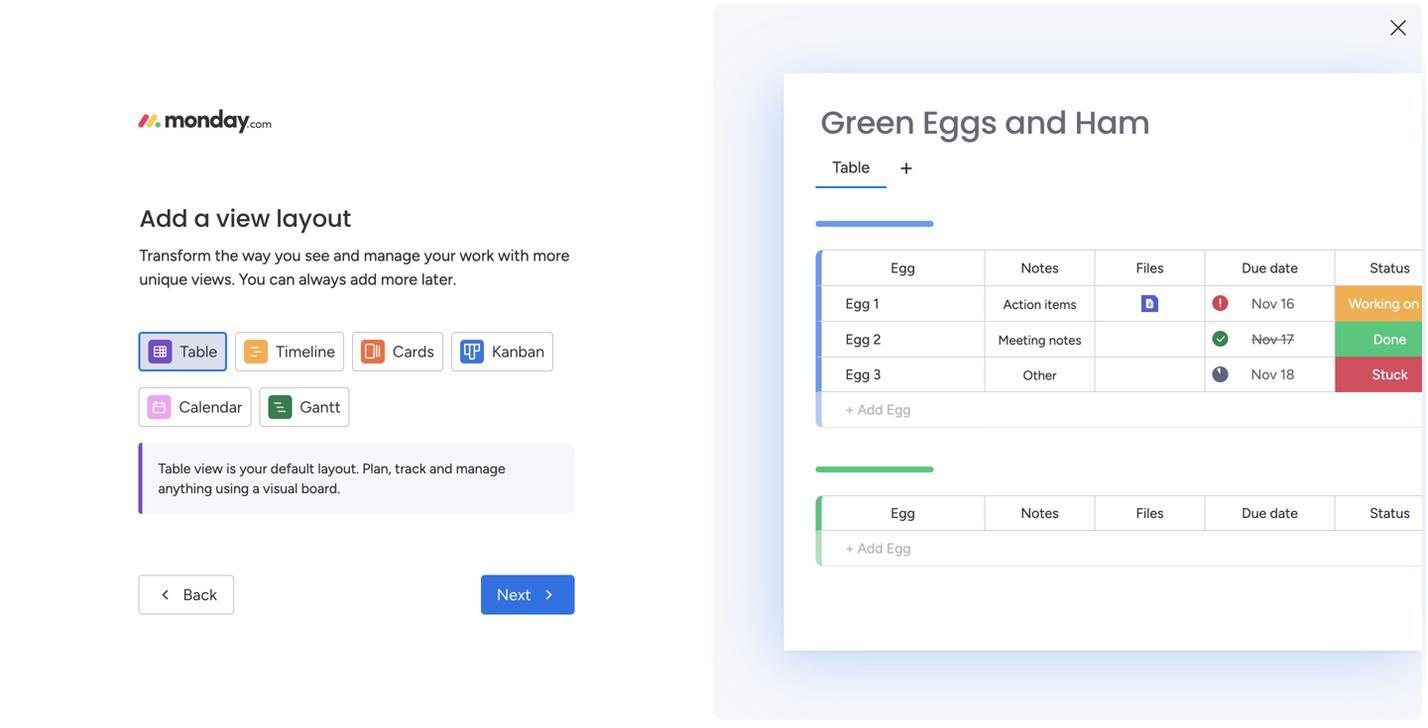Task type: vqa. For each thing, say whether or not it's contained in the screenshot.
Sent
no



Task type: locate. For each thing, give the bounding box(es) containing it.
2 circle o image from the top
[[1129, 352, 1141, 367]]

work management > main workspace
[[356, 435, 587, 452]]

1 circle o image from the top
[[1129, 251, 1141, 266]]

enable desktop notifications link
[[1129, 273, 1396, 295]]

Search in workspace field
[[42, 237, 166, 259]]

email right resend
[[897, 11, 932, 29]]

1 horizontal spatial manage
[[456, 461, 505, 478]]

the
[[215, 246, 238, 265]]

your up made
[[1156, 623, 1188, 642]]

feedback
[[1172, 115, 1234, 133]]

templates inside 'button'
[[1240, 691, 1312, 709]]

0 vertical spatial manage
[[364, 246, 420, 265]]

workspaces
[[72, 198, 146, 214]]

circle o image inside install our mobile app link
[[1129, 352, 1141, 367]]

0 vertical spatial to
[[161, 328, 175, 345]]

using
[[216, 480, 249, 497]]

1 horizontal spatial work
[[460, 246, 494, 265]]

to
[[161, 328, 175, 345], [134, 401, 147, 418]]

1 circle o image from the top
[[1129, 276, 1141, 291]]

0 vertical spatial circle o image
[[1129, 251, 1141, 266]]

table inside button
[[180, 343, 217, 361]]

and inside transform the way you see and manage your work with more unique views. you can always add more later.
[[334, 246, 360, 265]]

to left create
[[161, 328, 175, 345]]

work down visited
[[460, 246, 494, 265]]

0 vertical spatial circle o image
[[1129, 276, 1141, 291]]

management
[[390, 435, 471, 452]]

>
[[475, 435, 484, 452]]

work
[[460, 246, 494, 265], [356, 435, 386, 452]]

circle o image
[[1129, 251, 1141, 266], [1129, 352, 1141, 367]]

cards
[[393, 343, 434, 361]]

manage down the >
[[456, 461, 505, 478]]

add
[[139, 202, 188, 236], [858, 402, 883, 418], [858, 540, 883, 557]]

0 vertical spatial date
[[1270, 260, 1298, 277]]

members
[[1228, 300, 1291, 318]]

circle o image inside invite team members (0/1) link
[[1129, 302, 1141, 317]]

invite
[[1148, 300, 1185, 318]]

2 notes from the top
[[1021, 505, 1059, 522]]

component image
[[331, 433, 349, 451]]

0 vertical spatial due date
[[1242, 260, 1298, 277]]

3 email from the left
[[1004, 11, 1039, 29]]

0 horizontal spatial manage
[[364, 246, 420, 265]]

circle o image left upload
[[1129, 251, 1141, 266]]

0 horizontal spatial a
[[194, 202, 210, 236]]

1 vertical spatial work
[[356, 435, 386, 452]]

1 horizontal spatial email
[[897, 11, 932, 29]]

browse workspaces button
[[14, 190, 197, 222]]

more
[[533, 246, 570, 265], [381, 270, 418, 289]]

0 horizontal spatial email
[[469, 11, 505, 29]]

1 horizontal spatial to
[[161, 328, 175, 345]]

change
[[948, 11, 1000, 29]]

1 vertical spatial notes
[[1021, 505, 1059, 522]]

circle o image
[[1129, 276, 1141, 291], [1129, 302, 1141, 317]]

circle o image left enable
[[1129, 276, 1141, 291]]

manage up add
[[364, 246, 420, 265]]

enable
[[1148, 274, 1193, 292]]

workspace right main
[[520, 435, 587, 452]]

1 vertical spatial status
[[1370, 505, 1410, 522]]

work management > main workspace link
[[322, 241, 600, 464]]

1 horizontal spatial workspace
[[520, 435, 587, 452]]

email
[[469, 11, 505, 29], [897, 11, 932, 29], [1004, 11, 1039, 29]]

0 vertical spatial and
[[1005, 101, 1067, 145]]

workspace inside join this workspace to create content.
[[91, 328, 158, 345]]

1 vertical spatial due date
[[1242, 505, 1298, 522]]

a up transform
[[194, 202, 210, 236]]

later.
[[421, 270, 456, 289]]

0 horizontal spatial with
[[498, 246, 529, 265]]

made
[[1157, 647, 1197, 666]]

gantt button
[[259, 388, 350, 427]]

1 vertical spatial more
[[381, 270, 418, 289]]

search everything image
[[1257, 54, 1277, 73]]

circle o image for install
[[1129, 352, 1141, 367]]

1 + add egg from the top
[[845, 402, 911, 418]]

layout.
[[318, 461, 359, 478]]

open update feed (inbox) image
[[306, 512, 330, 536]]

give
[[1138, 115, 1168, 133]]

a right using on the bottom left of page
[[252, 480, 260, 497]]

1 status from the top
[[1370, 260, 1410, 277]]

see
[[305, 246, 330, 265]]

table for table
[[180, 343, 217, 361]]

1 vertical spatial files
[[1136, 505, 1164, 522]]

minutes
[[1277, 623, 1334, 642]]

complete profile link
[[1148, 323, 1396, 345]]

a
[[194, 202, 210, 236], [252, 480, 260, 497]]

+
[[845, 402, 854, 418], [845, 540, 854, 557]]

due date
[[1242, 260, 1298, 277], [1242, 505, 1298, 522]]

boost your workflow in minutes with ready-made templates
[[1111, 623, 1369, 666]]

0 vertical spatial due
[[1242, 260, 1267, 277]]

public board image
[[331, 402, 353, 423]]

work up plan,
[[356, 435, 386, 452]]

your right is
[[239, 461, 267, 478]]

1 vertical spatial +
[[845, 540, 854, 557]]

0 horizontal spatial more
[[381, 270, 418, 289]]

email right change
[[1004, 11, 1039, 29]]

0 vertical spatial + add egg
[[845, 402, 911, 418]]

1 horizontal spatial more
[[533, 246, 570, 265]]

date
[[1270, 260, 1298, 277], [1270, 505, 1298, 522]]

egg
[[891, 260, 915, 277], [845, 296, 870, 312], [845, 331, 870, 348], [845, 366, 870, 383], [886, 402, 911, 418], [891, 505, 915, 522], [886, 540, 911, 557]]

to left join
[[134, 401, 147, 418]]

1 due from the top
[[1242, 260, 1267, 277]]

1 vertical spatial with
[[1338, 623, 1369, 642]]

address:
[[508, 11, 564, 29]]

1 vertical spatial templates
[[1240, 691, 1312, 709]]

calendar button
[[138, 388, 251, 427]]

1 vertical spatial date
[[1270, 505, 1298, 522]]

+ add egg
[[845, 402, 911, 418], [845, 540, 911, 557]]

green eggs and ham
[[821, 101, 1150, 145]]

view
[[216, 202, 270, 236], [194, 461, 223, 478]]

1 vertical spatial circle o image
[[1129, 302, 1141, 317]]

your
[[436, 11, 466, 29], [424, 246, 456, 265], [239, 461, 267, 478], [1156, 623, 1188, 642]]

join
[[35, 328, 61, 345]]

0 vertical spatial a
[[194, 202, 210, 236]]

0 vertical spatial +
[[845, 402, 854, 418]]

2 + add egg from the top
[[845, 540, 911, 557]]

1 date from the top
[[1270, 260, 1298, 277]]

your inside transform the way you see and manage your work with more unique views. you can always add more later.
[[424, 246, 456, 265]]

view left is
[[194, 461, 223, 478]]

0 vertical spatial workspace
[[91, 328, 158, 345]]

circle o image left the invite
[[1129, 302, 1141, 317]]

0 horizontal spatial workspace
[[91, 328, 158, 345]]

photo
[[1233, 249, 1273, 267]]

0 vertical spatial notes
[[1021, 260, 1059, 277]]

1 notes from the top
[[1021, 260, 1059, 277]]

1 vertical spatial + add egg
[[845, 540, 911, 557]]

sam green image
[[1371, 48, 1402, 79]]

2 vertical spatial and
[[430, 461, 453, 478]]

to inside button
[[134, 401, 147, 418]]

and up add
[[334, 246, 360, 265]]

table up "calendar" button
[[180, 343, 217, 361]]

next
[[497, 586, 531, 605]]

your
[[1200, 249, 1230, 267]]

1 vertical spatial due
[[1242, 505, 1267, 522]]

1 vertical spatial view
[[194, 461, 223, 478]]

view inside table view is your default layout. plan, track and manage anything using a visual board.
[[194, 461, 223, 478]]

0 vertical spatial work
[[460, 246, 494, 265]]

1 vertical spatial a
[[252, 480, 260, 497]]

invite team members (0/1)
[[1148, 300, 1326, 318]]

2 circle o image from the top
[[1129, 302, 1141, 317]]

invite members image
[[1165, 54, 1185, 73]]

1 vertical spatial circle o image
[[1129, 352, 1141, 367]]

notifications image
[[1078, 54, 1098, 73]]

with up 'kanban'
[[498, 246, 529, 265]]

main
[[487, 435, 517, 452]]

with inside transform the way you see and manage your work with more unique views. you can always add more later.
[[498, 246, 529, 265]]

circle o image inside 'upload your photo' link
[[1129, 251, 1141, 266]]

join
[[151, 401, 174, 418]]

workspace up content.
[[91, 328, 158, 345]]

confirm
[[381, 11, 432, 29]]

profile
[[1218, 325, 1260, 343]]

view up "way"
[[216, 202, 270, 236]]

anything
[[158, 480, 212, 497]]

1 horizontal spatial a
[[252, 480, 260, 497]]

0 vertical spatial table
[[180, 343, 217, 361]]

content.
[[100, 350, 152, 367]]

1 vertical spatial to
[[134, 401, 147, 418]]

egg 3
[[845, 366, 881, 383]]

board.
[[301, 480, 340, 497]]

install our mobile app link
[[1129, 348, 1396, 371]]

and inside table view is your default layout. plan, track and manage anything using a visual board.
[[430, 461, 453, 478]]

ham
[[1075, 101, 1150, 145]]

templates right explore
[[1240, 691, 1312, 709]]

0 horizontal spatial to
[[134, 401, 147, 418]]

1 horizontal spatial and
[[430, 461, 453, 478]]

circle o image inside enable desktop notifications link
[[1129, 276, 1141, 291]]

circle o image left install
[[1129, 352, 1141, 367]]

0 horizontal spatial and
[[334, 246, 360, 265]]

0 vertical spatial more
[[533, 246, 570, 265]]

0 vertical spatial templates
[[1201, 647, 1272, 666]]

to inside join this workspace to create content.
[[161, 328, 175, 345]]

templates
[[1201, 647, 1272, 666], [1240, 691, 1312, 709]]

1 vertical spatial manage
[[456, 461, 505, 478]]

1 vertical spatial table
[[158, 461, 191, 478]]

1 horizontal spatial with
[[1338, 623, 1369, 642]]

0 vertical spatial status
[[1370, 260, 1410, 277]]

and
[[1005, 101, 1067, 145], [334, 246, 360, 265], [430, 461, 453, 478]]

team
[[1189, 300, 1225, 318]]

2 email from the left
[[897, 11, 932, 29]]

workspace
[[91, 328, 158, 345], [520, 435, 587, 452]]

and down management
[[430, 461, 453, 478]]

with right 'minutes'
[[1338, 623, 1369, 642]]

table inside table view is your default layout. plan, track and manage anything using a visual board.
[[158, 461, 191, 478]]

2 horizontal spatial email
[[1004, 11, 1039, 29]]

templates down workflow
[[1201, 647, 1272, 666]]

1 vertical spatial and
[[334, 246, 360, 265]]

a inside table view is your default layout. plan, track and manage anything using a visual board.
[[252, 480, 260, 497]]

upload your photo link
[[1129, 247, 1396, 270]]

and right eggs on the top of the page
[[1005, 101, 1067, 145]]

table
[[180, 343, 217, 361], [158, 461, 191, 478]]

back button
[[138, 576, 234, 615]]

samiamgreeneggsnham27@gmail.com
[[568, 11, 825, 29]]

email left the "address:"
[[469, 11, 505, 29]]

your up later.
[[424, 246, 456, 265]]

0 vertical spatial with
[[498, 246, 529, 265]]

table up the anything
[[158, 461, 191, 478]]

templates image image
[[1117, 468, 1378, 605]]

0 vertical spatial files
[[1136, 260, 1164, 277]]



Task type: describe. For each thing, give the bounding box(es) containing it.
0 vertical spatial add
[[139, 202, 188, 236]]

gantt
[[300, 398, 341, 417]]

timeline button
[[235, 332, 344, 372]]

table button
[[138, 332, 227, 372]]

desktop
[[1197, 274, 1252, 292]]

our
[[1191, 350, 1216, 368]]

egg 1
[[845, 296, 879, 312]]

explore templates
[[1184, 691, 1312, 709]]

logo image
[[138, 110, 271, 133]]

default
[[271, 461, 314, 478]]

2 due date from the top
[[1242, 505, 1298, 522]]

2 vertical spatial add
[[858, 540, 883, 557]]

enable desktop notifications
[[1148, 274, 1343, 292]]

resend
[[844, 11, 894, 29]]

ready-
[[1111, 647, 1157, 666]]

2 due from the top
[[1242, 505, 1267, 522]]

with inside boost your workflow in minutes with ready-made templates
[[1338, 623, 1369, 642]]

update
[[334, 513, 395, 534]]

1 + from the top
[[845, 402, 854, 418]]

timeline
[[276, 343, 335, 361]]

calendar
[[179, 398, 242, 417]]

please
[[335, 11, 377, 29]]

1 files from the top
[[1136, 260, 1164, 277]]

kanban button
[[451, 332, 553, 372]]

circle o image for enable
[[1129, 276, 1141, 291]]

table for table view is your default layout. plan, track and manage anything using a visual board.
[[158, 461, 191, 478]]

your inside table view is your default layout. plan, track and manage anything using a visual board.
[[239, 461, 267, 478]]

change email address
[[948, 11, 1094, 29]]

add
[[350, 270, 377, 289]]

back
[[183, 586, 217, 605]]

explore
[[1184, 691, 1237, 709]]

is
[[226, 461, 236, 478]]

layout
[[276, 202, 351, 236]]

0
[[514, 515, 523, 532]]

help image
[[1301, 54, 1321, 73]]

next button
[[481, 576, 575, 615]]

inbox image
[[1122, 54, 1141, 73]]

address
[[1042, 11, 1094, 29]]

2 date from the top
[[1270, 505, 1298, 522]]

1 vertical spatial add
[[858, 402, 883, 418]]

unique
[[139, 270, 187, 289]]

1
[[873, 296, 879, 312]]

close recently visited image
[[306, 201, 330, 225]]

2 status from the top
[[1370, 505, 1410, 522]]

1 vertical spatial workspace
[[520, 435, 587, 452]]

boost
[[1111, 623, 1152, 642]]

upload your photo
[[1148, 249, 1273, 267]]

in
[[1261, 623, 1273, 642]]

resend email link
[[844, 11, 932, 29]]

views.
[[191, 270, 235, 289]]

change email address link
[[948, 11, 1094, 29]]

2 files from the top
[[1136, 505, 1164, 522]]

way
[[242, 246, 271, 265]]

recently visited
[[334, 202, 467, 224]]

1 email from the left
[[469, 11, 505, 29]]

egg 2
[[845, 331, 881, 348]]

transform
[[139, 246, 211, 265]]

circle o image for invite
[[1129, 302, 1141, 317]]

3
[[873, 366, 881, 383]]

email for change email address
[[1004, 11, 1039, 29]]

apps image
[[1209, 54, 1229, 73]]

invite team members (0/1) link
[[1129, 298, 1396, 320]]

2 horizontal spatial and
[[1005, 101, 1067, 145]]

can
[[269, 270, 295, 289]]

browse workspaces
[[23, 198, 146, 214]]

always
[[299, 270, 346, 289]]

give feedback
[[1138, 115, 1234, 133]]

v2 user feedback image
[[1115, 113, 1130, 136]]

notifications
[[1256, 274, 1343, 292]]

eggs
[[922, 101, 997, 145]]

email for resend email
[[897, 11, 932, 29]]

mobile
[[1220, 350, 1264, 368]]

circle o image for upload
[[1129, 251, 1141, 266]]

install our mobile app
[[1148, 350, 1296, 368]]

transform the way you see and manage your work with more unique views. you can always add more later.
[[139, 246, 570, 289]]

you
[[239, 270, 265, 289]]

2
[[873, 331, 881, 348]]

table view is your default layout. plan, track and manage anything using a visual board.
[[158, 461, 505, 497]]

request to join
[[79, 401, 174, 418]]

templates inside boost your workflow in minutes with ready-made templates
[[1201, 647, 1272, 666]]

visual
[[263, 480, 298, 497]]

1 due date from the top
[[1242, 260, 1298, 277]]

feed
[[399, 513, 436, 534]]

recently
[[334, 202, 407, 224]]

request to join button
[[71, 393, 181, 425]]

track
[[395, 461, 426, 478]]

browse
[[23, 198, 69, 214]]

work inside transform the way you see and manage your work with more unique views. you can always add more later.
[[460, 246, 494, 265]]

complete
[[1148, 325, 1214, 343]]

install
[[1148, 350, 1187, 368]]

0 horizontal spatial work
[[356, 435, 386, 452]]

upload
[[1148, 249, 1196, 267]]

manage inside transform the way you see and manage your work with more unique views. you can always add more later.
[[364, 246, 420, 265]]

please confirm your email address: samiamgreeneggsnham27@gmail.com
[[335, 11, 825, 29]]

your inside boost your workflow in minutes with ready-made templates
[[1156, 623, 1188, 642]]

kanban
[[492, 343, 544, 361]]

your right confirm
[[436, 11, 466, 29]]

request
[[79, 401, 131, 418]]

this
[[65, 328, 87, 345]]

join this workspace to create content.
[[35, 328, 218, 367]]

manage inside table view is your default layout. plan, track and manage anything using a visual board.
[[456, 461, 505, 478]]

2 + from the top
[[845, 540, 854, 557]]

0 vertical spatial view
[[216, 202, 270, 236]]

workflow
[[1192, 623, 1257, 642]]

plan,
[[362, 461, 391, 478]]

resend email
[[844, 11, 932, 29]]

you
[[275, 246, 301, 265]]

(inbox)
[[440, 513, 499, 534]]

app
[[1268, 350, 1296, 368]]



